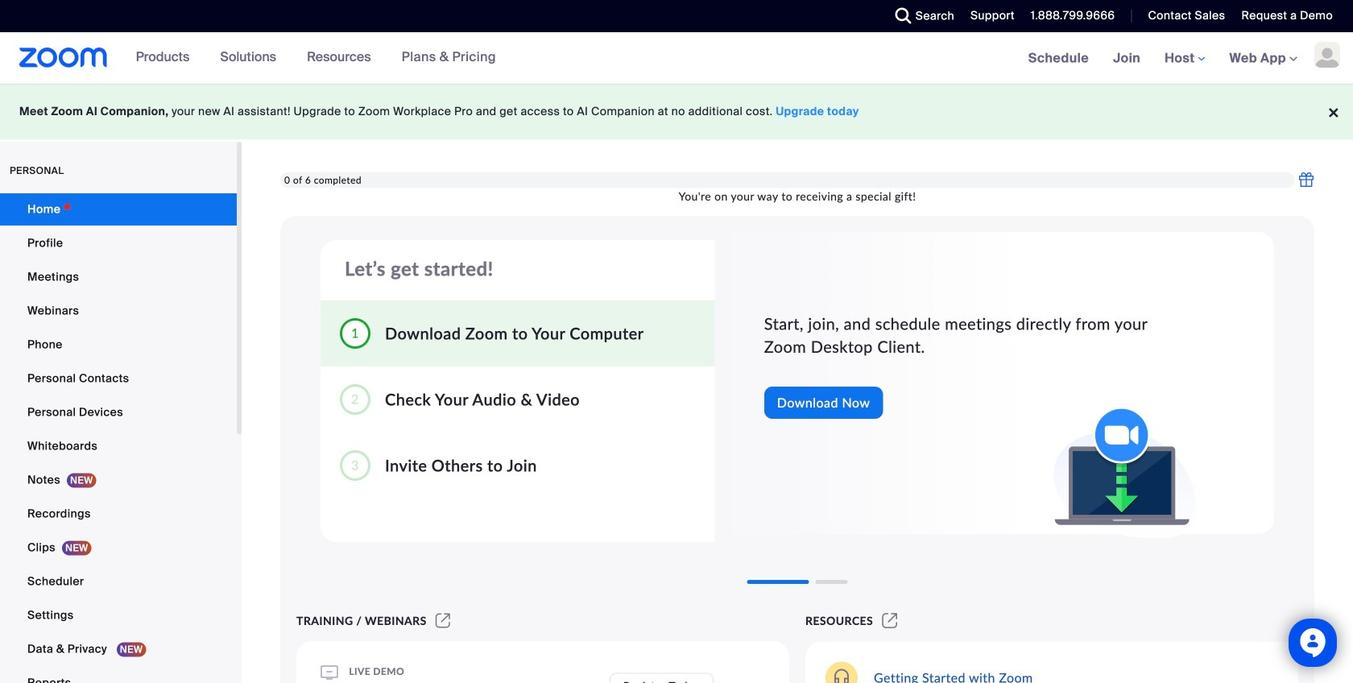 Task type: locate. For each thing, give the bounding box(es) containing it.
personal menu menu
[[0, 193, 237, 683]]

1 window new image from the left
[[433, 614, 453, 627]]

banner
[[0, 32, 1353, 85]]

1 horizontal spatial window new image
[[880, 614, 900, 627]]

profile picture image
[[1315, 42, 1340, 68]]

2 window new image from the left
[[880, 614, 900, 627]]

footer
[[0, 84, 1353, 139]]

0 horizontal spatial window new image
[[433, 614, 453, 627]]

window new image
[[433, 614, 453, 627], [880, 614, 900, 627]]



Task type: describe. For each thing, give the bounding box(es) containing it.
zoom logo image
[[19, 48, 108, 68]]

product information navigation
[[124, 32, 508, 84]]

meetings navigation
[[1016, 32, 1353, 85]]



Task type: vqa. For each thing, say whether or not it's contained in the screenshot.
down image
no



